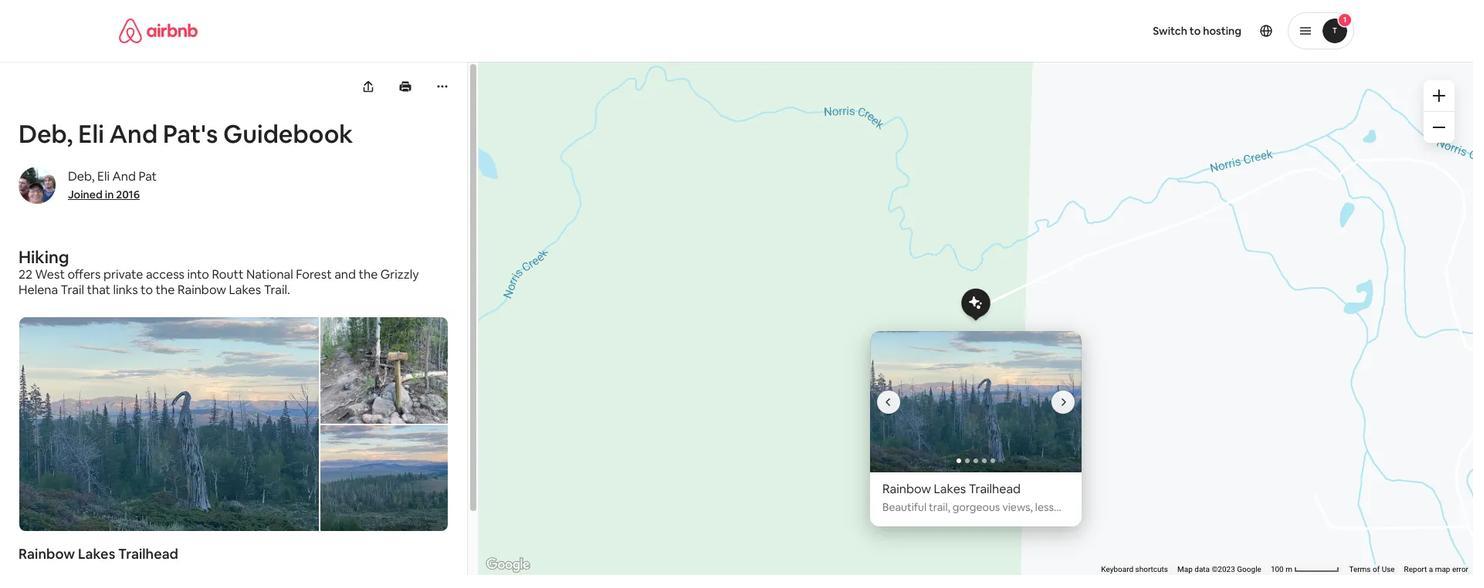 Task type: locate. For each thing, give the bounding box(es) containing it.
the left into at top
[[156, 282, 175, 298]]

switch to hosting link
[[1144, 15, 1251, 47]]

deb, inside deb, eli and pat joined in 2016
[[68, 168, 95, 185]]

and for pat
[[112, 168, 136, 185]]

1 vertical spatial eli
[[97, 168, 110, 185]]

access
[[146, 266, 185, 283]]

deb,
[[19, 118, 73, 150], [68, 168, 95, 185]]

profile element
[[755, 0, 1355, 62]]

to right links
[[141, 282, 153, 298]]

trailhead
[[118, 545, 178, 563]]

deb, for deb, eli and pat joined in 2016
[[68, 168, 95, 185]]

to right the switch
[[1190, 24, 1201, 38]]

error
[[1453, 565, 1469, 574]]

to
[[1190, 24, 1201, 38], [141, 282, 153, 298]]

data
[[1195, 565, 1210, 574]]

zoom in image
[[1433, 90, 1446, 102]]

image 2 image
[[1082, 331, 1294, 472]]

the right and
[[359, 266, 378, 283]]

of
[[1373, 565, 1380, 574]]

trail.
[[264, 282, 290, 298]]

0 vertical spatial deb,
[[19, 118, 73, 150]]

1 horizontal spatial rainbow
[[178, 282, 226, 298]]

1 horizontal spatial lakes
[[229, 282, 261, 298]]

and up 2016
[[112, 168, 136, 185]]

0 vertical spatial to
[[1190, 24, 1201, 38]]

100 m button
[[1266, 565, 1345, 575]]

rainbow
[[178, 282, 226, 298], [19, 545, 75, 563]]

22
[[19, 266, 32, 283]]

eli
[[78, 118, 104, 150], [97, 168, 110, 185]]

lakes left trailhead
[[78, 545, 115, 563]]

and for pat's
[[109, 118, 158, 150]]

print image
[[399, 80, 412, 93]]

and
[[335, 266, 356, 283]]

hiking
[[19, 246, 69, 268]]

share image
[[362, 80, 375, 93], [364, 81, 373, 92]]

100
[[1271, 565, 1284, 574]]

lakes left trail.
[[229, 282, 261, 298]]

zoom out image
[[1433, 121, 1446, 134]]

deb, eli and pat joined in 2016
[[68, 168, 157, 202]]

map
[[1178, 565, 1193, 574]]

and up pat
[[109, 118, 158, 150]]

in
[[105, 188, 114, 202]]

rainbow lakes trailhead link
[[19, 545, 449, 564]]

lakes
[[229, 282, 261, 298], [78, 545, 115, 563]]

eli for pat
[[97, 168, 110, 185]]

rainbow lakes trailhead group
[[870, 331, 1294, 526]]

rainbow inside hiking 22 west offers private access into routt national forest and the grizzly helena trail that links to the rainbow lakes trail.
[[178, 282, 226, 298]]

1 button
[[1288, 12, 1355, 49]]

routt
[[212, 266, 244, 283]]

the
[[359, 266, 378, 283], [156, 282, 175, 298]]

1 vertical spatial to
[[141, 282, 153, 298]]

deb, for deb, eli and pat's guidebook
[[19, 118, 73, 150]]

0 vertical spatial lakes
[[229, 282, 261, 298]]

1 vertical spatial and
[[112, 168, 136, 185]]

offers
[[67, 266, 101, 283]]

1 vertical spatial deb,
[[68, 168, 95, 185]]

and
[[109, 118, 158, 150], [112, 168, 136, 185]]

0 vertical spatial and
[[109, 118, 158, 150]]

eli inside deb, eli and pat joined in 2016
[[97, 168, 110, 185]]

0 horizontal spatial to
[[141, 282, 153, 298]]

deb, eli and pat's guidebook
[[19, 118, 353, 150]]

0 horizontal spatial lakes
[[78, 545, 115, 563]]

eli up deb, eli and pat joined in 2016
[[78, 118, 104, 150]]

terms
[[1349, 565, 1371, 574]]

hosting
[[1203, 24, 1242, 38]]

image 1 image
[[870, 331, 1082, 472], [870, 331, 1082, 472]]

0 vertical spatial rainbow
[[178, 282, 226, 298]]

and inside deb, eli and pat joined in 2016
[[112, 168, 136, 185]]

into
[[187, 266, 209, 283]]

terms of use link
[[1349, 565, 1395, 574]]

a
[[1429, 565, 1433, 574]]

map region
[[431, 53, 1473, 575]]

eli up joined in 2016 link
[[97, 168, 110, 185]]

1 horizontal spatial to
[[1190, 24, 1201, 38]]

deb, eli and pat image
[[19, 167, 56, 204], [19, 167, 56, 204]]

0 vertical spatial eli
[[78, 118, 104, 150]]

1 vertical spatial rainbow
[[19, 545, 75, 563]]

2016
[[116, 188, 140, 202]]

map
[[1435, 565, 1451, 574]]



Task type: vqa. For each thing, say whether or not it's contained in the screenshot.
the Deb, associated with Deb, Eli And Pat's Guidebook
yes



Task type: describe. For each thing, give the bounding box(es) containing it.
west
[[35, 266, 65, 283]]

pat
[[139, 168, 157, 185]]

0 horizontal spatial rainbow
[[19, 545, 75, 563]]

pat's
[[163, 118, 218, 150]]

helena
[[19, 282, 58, 298]]

0 horizontal spatial the
[[156, 282, 175, 298]]

shortcuts
[[1136, 565, 1168, 574]]

more options, undefined image
[[436, 80, 449, 93]]

keyboard shortcuts button
[[1101, 565, 1168, 575]]

grizzly
[[381, 266, 419, 283]]

1 vertical spatial lakes
[[78, 545, 115, 563]]

joined in 2016 link
[[68, 188, 140, 202]]

rainbow lakes trailhead
[[19, 545, 178, 563]]

lakes inside hiking 22 west offers private access into routt national forest and the grizzly helena trail that links to the rainbow lakes trail.
[[229, 282, 261, 298]]

links
[[113, 282, 138, 298]]

guidebook
[[223, 118, 353, 150]]

google image
[[483, 555, 534, 575]]

1 horizontal spatial the
[[359, 266, 378, 283]]

keyboard shortcuts
[[1101, 565, 1168, 574]]

hiking 22 west offers private access into routt national forest and the grizzly helena trail that links to the rainbow lakes trail.
[[19, 246, 419, 298]]

switch
[[1153, 24, 1188, 38]]

private
[[103, 266, 143, 283]]

eli for pat's
[[78, 118, 104, 150]]

to inside hiking 22 west offers private access into routt national forest and the grizzly helena trail that links to the rainbow lakes trail.
[[141, 282, 153, 298]]

report
[[1404, 565, 1427, 574]]

switch to hosting
[[1153, 24, 1242, 38]]

100 m
[[1271, 565, 1295, 574]]

terms of use
[[1349, 565, 1395, 574]]

map data ©2023 google
[[1178, 565, 1262, 574]]

©2023
[[1212, 565, 1235, 574]]

keyboard
[[1101, 565, 1134, 574]]

1
[[1344, 15, 1347, 25]]

report a map error link
[[1404, 565, 1469, 574]]

google
[[1237, 565, 1262, 574]]

national
[[246, 266, 293, 283]]

to inside profile element
[[1190, 24, 1201, 38]]

that
[[87, 282, 110, 298]]

trail
[[61, 282, 84, 298]]

report a map error
[[1404, 565, 1469, 574]]

use
[[1382, 565, 1395, 574]]

forest
[[296, 266, 332, 283]]

joined
[[68, 188, 103, 202]]

m
[[1286, 565, 1293, 574]]



